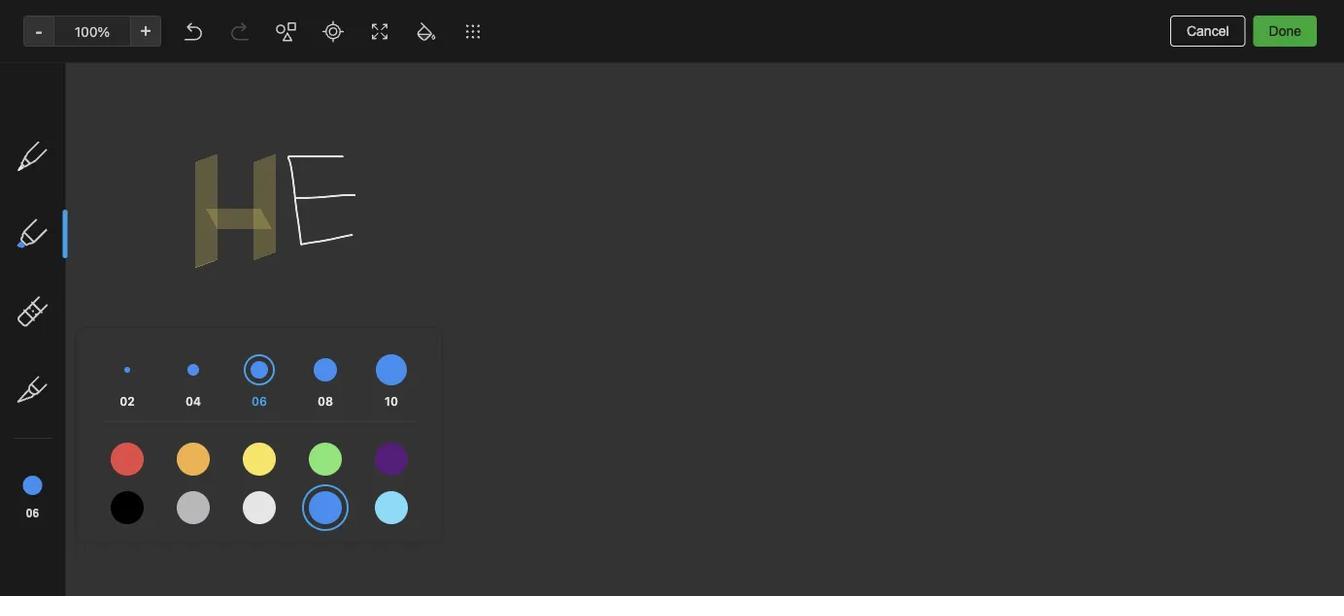 Task type: describe. For each thing, give the bounding box(es) containing it.
expand note image
[[617, 51, 640, 74]]

notebooks
[[44, 464, 112, 480]]

er
[[258, 307, 558, 344]]

week down major
[[414, 541, 449, 557]]

notebook
[[716, 54, 773, 69]]

new button
[[12, 102, 221, 137]]

every
[[258, 307, 293, 323]]

week down sales
[[258, 561, 293, 577]]

first notebook
[[687, 54, 773, 69]]

notes inside group
[[67, 250, 102, 264]]

milestones
[[460, 520, 528, 536]]

Note Editor text field
[[0, 0, 1344, 596]]

100
[[531, 520, 554, 536]]

week down summary
[[294, 541, 329, 557]]

your
[[465, 287, 493, 303]]

to for do
[[306, 383, 319, 399]]

home link
[[0, 152, 233, 184]]

first
[[687, 54, 713, 69]]

1 task from the left
[[330, 581, 359, 596]]

try
[[469, 11, 490, 27]]

1/2
[[280, 450, 296, 464]]

beach
[[320, 404, 359, 420]]

plan
[[308, 500, 335, 516]]

square
[[406, 328, 449, 344]]

0 horizontal spatial 1
[[333, 541, 339, 557]]

1 horizontal spatial 3
[[449, 581, 457, 596]]

settings image
[[198, 16, 221, 39]]

10 minutes ago
[[258, 429, 342, 442]]

week down nike
[[381, 561, 415, 577]]

only you
[[1160, 55, 1211, 69]]

of
[[323, 307, 335, 323]]

about this template: easily chart your mood every day of the year with our daily mood track er template. click each square to change the cell background accordin...
[[258, 287, 558, 364]]

10
[[258, 429, 271, 442]]

4 task from the left
[[461, 581, 489, 596]]

2 horizontal spatial the
[[518, 328, 539, 344]]

chart
[[429, 287, 461, 303]]

upgrade button
[[12, 507, 221, 546]]

template.
[[275, 328, 334, 344]]

just
[[258, 211, 282, 225]]

go
[[258, 404, 276, 420]]

summary
[[258, 520, 318, 536]]

share
[[1243, 54, 1281, 70]]

nike
[[390, 520, 418, 536]]

daily
[[448, 307, 477, 323]]

ago
[[321, 429, 342, 442]]

accordin...
[[362, 348, 428, 364]]

1 horizontal spatial the
[[339, 307, 359, 323]]

easily
[[389, 287, 425, 303]]

5
[[541, 561, 550, 577]]

for
[[613, 11, 631, 27]]

1 horizontal spatial 2
[[453, 541, 461, 557]]

0 vertical spatial mood
[[496, 287, 532, 303]]

project
[[258, 500, 304, 516]]

each
[[372, 328, 402, 344]]

recent notes group
[[0, 215, 224, 390]]

this
[[300, 287, 323, 303]]

first notebook button
[[662, 49, 780, 76]]

0 vertical spatial notes
[[275, 58, 328, 81]]

notebooks link
[[0, 457, 224, 488]]

untitled
[[258, 150, 310, 166]]

sales
[[258, 541, 291, 557]]



Task type: locate. For each thing, give the bounding box(es) containing it.
to inside about this template: easily chart your mood every day of the year with our daily mood track er template. click each square to change the cell background accordin...
[[452, 328, 465, 344]]

the right of
[[339, 307, 359, 323]]

task
[[330, 581, 359, 596], [372, 581, 401, 596], [416, 581, 445, 596], [461, 581, 489, 596]]

things
[[258, 383, 302, 399]]

the
[[339, 307, 359, 323], [518, 328, 539, 344], [296, 404, 316, 420]]

week
[[294, 541, 329, 557], [414, 541, 449, 557], [258, 561, 293, 577], [381, 561, 415, 577], [503, 561, 538, 577]]

home
[[43, 160, 80, 176]]

background
[[284, 348, 358, 364]]

mm/dd/yy
[[343, 541, 411, 557], [464, 541, 532, 557], [309, 561, 377, 577], [431, 561, 499, 577], [258, 581, 326, 596]]

1 vertical spatial 1
[[362, 581, 368, 596]]

go to the beach - studying abroad
[[258, 404, 477, 420]]

abroad
[[432, 404, 477, 420]]

0 horizontal spatial the
[[296, 404, 316, 420]]

task left "le..."
[[461, 581, 489, 596]]

0 horizontal spatial to
[[280, 404, 293, 420]]

about this template: easily chart your mood every day of the year with our daily mood track er template. click each square to change the cell background accordin... button
[[233, 249, 589, 365]]

our
[[424, 307, 444, 323]]

only
[[1160, 55, 1186, 69]]

note window element
[[0, 0, 1344, 596]]

tree
[[0, 152, 233, 592]]

notes up "untitled" at the top of the page
[[275, 58, 328, 81]]

minutes
[[274, 429, 318, 442]]

studying
[[372, 404, 428, 420]]

1 vertical spatial 4
[[493, 581, 502, 596]]

4
[[419, 561, 428, 577], [493, 581, 502, 596]]

1 horizontal spatial to
[[306, 383, 319, 399]]

notes right recent
[[67, 250, 102, 264]]

0 vertical spatial 3
[[297, 561, 305, 577]]

things to do
[[258, 383, 339, 399]]

1 horizontal spatial 4
[[493, 581, 502, 596]]

0 horizontal spatial 3
[[297, 561, 305, 577]]

tree containing home
[[0, 152, 233, 592]]

upgrade
[[100, 518, 158, 534]]

2 down nike
[[404, 581, 413, 596]]

2 horizontal spatial to
[[452, 328, 465, 344]]

2
[[453, 541, 461, 557], [404, 581, 413, 596]]

free:
[[635, 11, 667, 27]]

do
[[322, 383, 339, 399]]

notes
[[275, 58, 328, 81], [67, 250, 102, 264], [43, 390, 80, 406]]

to for the
[[280, 404, 293, 420]]

the down things to do
[[296, 404, 316, 420]]

track
[[520, 307, 558, 323]]

2 vertical spatial to
[[280, 404, 293, 420]]

recent notes
[[22, 250, 102, 264]]

cell
[[258, 348, 280, 364]]

project plan #1
[[258, 500, 354, 516]]

with
[[394, 307, 420, 323]]

1 vertical spatial 2
[[404, 581, 413, 596]]

le...
[[505, 581, 532, 596]]

to left the do in the bottom left of the page
[[306, 383, 319, 399]]

task down nike
[[372, 581, 401, 596]]

task down major
[[416, 581, 445, 596]]

3 task from the left
[[416, 581, 445, 596]]

0 vertical spatial the
[[339, 307, 359, 323]]

change
[[468, 328, 515, 344]]

just now
[[258, 211, 307, 225]]

mood up change
[[481, 307, 517, 323]]

1 vertical spatial the
[[518, 328, 539, 344]]

2 task from the left
[[372, 581, 401, 596]]

3 down summary
[[297, 561, 305, 577]]

personal
[[554, 11, 610, 27]]

new
[[43, 111, 71, 127]]

1 horizontal spatial 1
[[362, 581, 368, 596]]

about
[[258, 287, 296, 303]]

1
[[333, 541, 339, 557], [362, 581, 368, 596]]

shortcuts
[[44, 191, 105, 207]]

expand notebooks image
[[5, 464, 20, 480]]

Search text field
[[25, 56, 208, 91]]

day
[[296, 307, 319, 323]]

3 down major
[[449, 581, 457, 596]]

1 vertical spatial to
[[306, 383, 319, 399]]

mood
[[496, 287, 532, 303], [481, 307, 517, 323]]

notes up tasks
[[43, 390, 80, 406]]

tasks button
[[0, 414, 224, 445]]

to
[[452, 328, 465, 344], [306, 383, 319, 399], [280, 404, 293, 420]]

0 vertical spatial 4
[[419, 561, 428, 577]]

2 vertical spatial notes
[[43, 390, 80, 406]]

2 vertical spatial the
[[296, 404, 316, 420]]

task down lululemon
[[330, 581, 359, 596]]

1 vertical spatial notes
[[67, 250, 102, 264]]

#1
[[339, 500, 354, 516]]

-
[[362, 404, 369, 420]]

the down track
[[518, 328, 539, 344]]

now
[[285, 211, 307, 225]]

0 vertical spatial 2
[[453, 541, 461, 557]]

to down daily
[[452, 328, 465, 344]]

year
[[363, 307, 390, 323]]

mood up track
[[496, 287, 532, 303]]

0 horizontal spatial 4
[[419, 561, 428, 577]]

0 horizontal spatial 2
[[404, 581, 413, 596]]

template:
[[326, 287, 385, 303]]

recent
[[22, 250, 63, 264]]

0 vertical spatial 1
[[333, 541, 339, 557]]

tasks
[[43, 421, 78, 437]]

1 vertical spatial 3
[[449, 581, 457, 596]]

0 vertical spatial to
[[452, 328, 465, 344]]

week up "le..."
[[503, 561, 538, 577]]

None search field
[[25, 56, 208, 91]]

summary lululemon nike major milestones 100 sales week 1 mm/dd/yy week 2 mm/dd/yy week 3 mm/dd/yy week 4 mm/dd/yy week 5 mm/dd/yy task 1 task 2 task 3 task 4 le...
[[258, 520, 554, 596]]

notes link
[[0, 383, 224, 414]]

3
[[297, 561, 305, 577], [449, 581, 457, 596]]

click
[[337, 328, 368, 344]]

shortcuts button
[[0, 184, 224, 215]]

4 down major
[[419, 561, 428, 577]]

major
[[421, 520, 456, 536]]

lululemon
[[321, 520, 386, 536]]

evernote
[[493, 11, 550, 27]]

you
[[1190, 55, 1211, 69]]

1 vertical spatial mood
[[481, 307, 517, 323]]

share button
[[1227, 47, 1298, 78]]

2 down major
[[453, 541, 461, 557]]

4 left "le..."
[[493, 581, 502, 596]]

try evernote personal for free:
[[469, 11, 667, 27]]

to right go
[[280, 404, 293, 420]]



Task type: vqa. For each thing, say whether or not it's contained in the screenshot.
dialog
no



